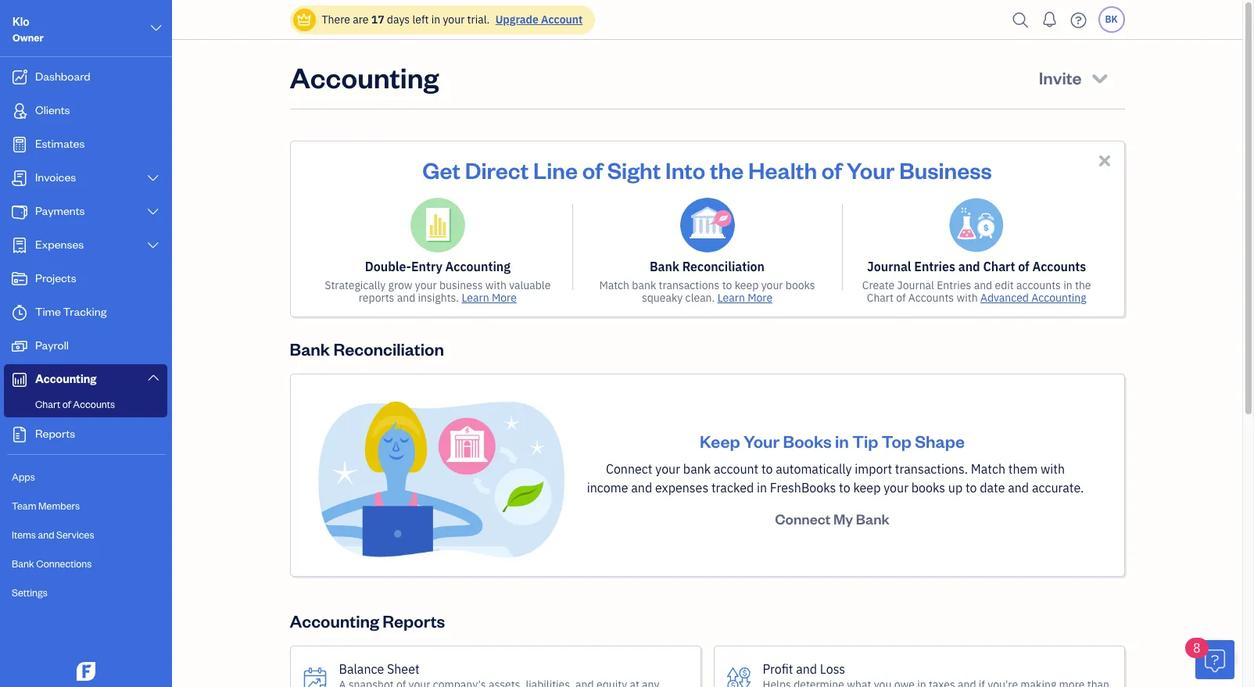 Task type: locate. For each thing, give the bounding box(es) containing it.
2 horizontal spatial with
[[1041, 461, 1065, 477]]

klo
[[13, 14, 29, 29]]

8 button
[[1185, 638, 1235, 679]]

team
[[12, 500, 36, 512]]

learn more right the insights.
[[462, 291, 517, 305]]

0 horizontal spatial bank
[[632, 278, 656, 292]]

chart inside the main element
[[35, 398, 60, 410]]

bank right my on the bottom of page
[[856, 510, 890, 528]]

2 chevron large down image from the top
[[146, 206, 160, 218]]

4 chevron large down image from the top
[[146, 371, 160, 384]]

reports up sheet on the left bottom
[[383, 610, 445, 632]]

main element
[[0, 0, 211, 687]]

profit and loss
[[763, 661, 845, 677]]

resource center badge image
[[1195, 640, 1235, 679]]

bk
[[1105, 13, 1118, 25]]

1 vertical spatial the
[[1075, 278, 1091, 292]]

trial.
[[467, 13, 490, 27]]

1 vertical spatial reconciliation
[[333, 338, 444, 360]]

your
[[443, 13, 465, 27], [415, 278, 437, 292], [761, 278, 783, 292], [655, 461, 680, 477], [884, 480, 909, 496]]

match
[[599, 278, 629, 292], [971, 461, 1005, 477]]

2 horizontal spatial accounts
[[1032, 259, 1086, 274]]

invoice image
[[10, 170, 29, 186]]

your inside match bank transactions to keep your books squeaky clean.
[[761, 278, 783, 292]]

connect inside connect your bank account to automatically import transactions. match them with income and expenses tracked in freshbooks to keep your books up to date and accurate.
[[606, 461, 652, 477]]

bank up transactions
[[650, 259, 679, 274]]

connect up income
[[606, 461, 652, 477]]

upgrade
[[495, 13, 539, 27]]

reports
[[35, 426, 75, 441], [383, 610, 445, 632]]

accounting up chart of accounts
[[35, 371, 97, 386]]

1 vertical spatial accounts
[[908, 291, 954, 305]]

your right clean.
[[761, 278, 783, 292]]

income
[[587, 480, 628, 496]]

keep
[[700, 430, 740, 452]]

items and services
[[12, 529, 94, 541]]

profit and loss link
[[713, 646, 1125, 687]]

more
[[492, 291, 517, 305], [748, 291, 773, 305]]

your down entry
[[415, 278, 437, 292]]

1 vertical spatial match
[[971, 461, 1005, 477]]

transactions.
[[895, 461, 968, 477]]

0 vertical spatial keep
[[735, 278, 759, 292]]

2 learn more from the left
[[718, 291, 773, 305]]

reconciliation up match bank transactions to keep your books squeaky clean.
[[682, 259, 765, 274]]

keep
[[735, 278, 759, 292], [853, 480, 881, 496]]

apps link
[[4, 464, 167, 491]]

dashboard image
[[10, 70, 29, 85]]

accounting
[[290, 59, 439, 95], [445, 259, 511, 274], [1031, 291, 1087, 305], [35, 371, 97, 386], [290, 610, 379, 632]]

1 chevron large down image from the top
[[146, 172, 160, 185]]

your left business
[[847, 155, 895, 185]]

in left the tip
[[835, 430, 849, 452]]

accounts up the accounts
[[1032, 259, 1086, 274]]

1 horizontal spatial match
[[971, 461, 1005, 477]]

accounts right create
[[908, 291, 954, 305]]

1 horizontal spatial books
[[911, 480, 945, 496]]

payroll link
[[4, 331, 167, 363]]

keep right clean.
[[735, 278, 759, 292]]

chevron large down image down invoices link
[[146, 206, 160, 218]]

reports down chart of accounts
[[35, 426, 75, 441]]

2 vertical spatial accounts
[[73, 398, 115, 410]]

3 chevron large down image from the top
[[146, 239, 160, 252]]

1 horizontal spatial keep
[[853, 480, 881, 496]]

1 horizontal spatial more
[[748, 291, 773, 305]]

0 vertical spatial books
[[786, 278, 815, 292]]

bank down items
[[12, 557, 34, 570]]

reports link
[[4, 419, 167, 451]]

0 horizontal spatial reconciliation
[[333, 338, 444, 360]]

0 vertical spatial match
[[599, 278, 629, 292]]

dashboard link
[[4, 62, 167, 94]]

to right clean.
[[722, 278, 732, 292]]

advanced accounting
[[980, 291, 1087, 305]]

and right income
[[631, 480, 652, 496]]

to
[[722, 278, 732, 292], [761, 461, 773, 477], [839, 480, 850, 496], [966, 480, 977, 496]]

0 vertical spatial journal
[[867, 259, 911, 274]]

journal entries and chart of accounts
[[867, 259, 1086, 274]]

learn more
[[462, 291, 517, 305], [718, 291, 773, 305]]

connect your bank account to begin matching your bank transactions image
[[315, 400, 566, 559]]

1 horizontal spatial learn more
[[718, 291, 773, 305]]

keep down import
[[853, 480, 881, 496]]

0 horizontal spatial accounts
[[73, 398, 115, 410]]

the
[[710, 155, 744, 185], [1075, 278, 1091, 292]]

0 vertical spatial bank
[[632, 278, 656, 292]]

accounting link
[[4, 364, 167, 395]]

1 vertical spatial your
[[743, 430, 780, 452]]

days
[[387, 13, 410, 27]]

into
[[665, 155, 705, 185]]

connect inside connect my bank button
[[775, 510, 831, 528]]

books down transactions.
[[911, 480, 945, 496]]

connect for your
[[606, 461, 652, 477]]

bank connections link
[[4, 550, 167, 578]]

reconciliation down reports
[[333, 338, 444, 360]]

0 horizontal spatial reports
[[35, 426, 75, 441]]

payment image
[[10, 204, 29, 220]]

1 horizontal spatial bank
[[683, 461, 711, 477]]

books left create
[[786, 278, 815, 292]]

0 horizontal spatial with
[[485, 278, 507, 292]]

your up account
[[743, 430, 780, 452]]

and inside strategically grow your business with valuable reports and insights.
[[397, 291, 415, 305]]

0 horizontal spatial the
[[710, 155, 744, 185]]

journal up create
[[867, 259, 911, 274]]

chevron large down image inside expenses 'link'
[[146, 239, 160, 252]]

chart of accounts
[[35, 398, 115, 410]]

accounting up balance
[[290, 610, 379, 632]]

entries inside create journal entries and edit accounts in the chart of accounts with
[[937, 278, 971, 292]]

them
[[1008, 461, 1038, 477]]

accounting up the business
[[445, 259, 511, 274]]

team members
[[12, 500, 80, 512]]

of right create
[[896, 291, 906, 305]]

and right items
[[38, 529, 54, 541]]

freshbooks
[[770, 480, 836, 496]]

0 vertical spatial chart
[[983, 259, 1015, 274]]

freshbooks image
[[73, 662, 99, 681]]

your down import
[[884, 480, 909, 496]]

more right clean.
[[748, 291, 773, 305]]

and left loss
[[796, 661, 817, 677]]

0 horizontal spatial chart
[[35, 398, 60, 410]]

with left valuable
[[485, 278, 507, 292]]

match up date
[[971, 461, 1005, 477]]

chart image
[[10, 372, 29, 388]]

of up the accounts
[[1018, 259, 1029, 274]]

more right the business
[[492, 291, 517, 305]]

reports
[[359, 291, 394, 305]]

books
[[783, 430, 832, 452]]

more for bank reconciliation
[[748, 291, 773, 305]]

1 vertical spatial journal
[[897, 278, 934, 292]]

1 horizontal spatial accounts
[[908, 291, 954, 305]]

chevron large down image down estimates link
[[146, 172, 160, 185]]

2 more from the left
[[748, 291, 773, 305]]

chevron large down image up chart of accounts link
[[146, 371, 160, 384]]

sight
[[607, 155, 661, 185]]

0 vertical spatial connect
[[606, 461, 652, 477]]

to right account
[[761, 461, 773, 477]]

to inside match bank transactions to keep your books squeaky clean.
[[722, 278, 732, 292]]

journal inside create journal entries and edit accounts in the chart of accounts with
[[897, 278, 934, 292]]

0 vertical spatial reconciliation
[[682, 259, 765, 274]]

1 horizontal spatial reconciliation
[[682, 259, 765, 274]]

and
[[958, 259, 980, 274], [974, 278, 992, 292], [397, 291, 415, 305], [631, 480, 652, 496], [1008, 480, 1029, 496], [38, 529, 54, 541], [796, 661, 817, 677]]

reports inside the main element
[[35, 426, 75, 441]]

1 horizontal spatial connect
[[775, 510, 831, 528]]

of inside the main element
[[62, 398, 71, 410]]

bank reconciliation down reports
[[290, 338, 444, 360]]

1 vertical spatial bank reconciliation
[[290, 338, 444, 360]]

1 horizontal spatial your
[[847, 155, 895, 185]]

there are 17 days left in your trial. upgrade account
[[322, 13, 583, 27]]

accounts inside the main element
[[73, 398, 115, 410]]

apps
[[12, 471, 35, 483]]

health
[[748, 155, 817, 185]]

1 vertical spatial reports
[[383, 610, 445, 632]]

grow
[[388, 278, 412, 292]]

chevron large down image for expenses
[[146, 239, 160, 252]]

2 vertical spatial chart
[[35, 398, 60, 410]]

your
[[847, 155, 895, 185], [743, 430, 780, 452]]

1 vertical spatial entries
[[937, 278, 971, 292]]

and right reports
[[397, 291, 415, 305]]

in right "tracked"
[[757, 480, 767, 496]]

0 horizontal spatial connect
[[606, 461, 652, 477]]

reconciliation
[[682, 259, 765, 274], [333, 338, 444, 360]]

the right the 'into'
[[710, 155, 744, 185]]

0 horizontal spatial match
[[599, 278, 629, 292]]

0 horizontal spatial more
[[492, 291, 517, 305]]

of right line
[[582, 155, 603, 185]]

estimates
[[35, 136, 85, 151]]

bk button
[[1098, 6, 1125, 33]]

2 horizontal spatial chart
[[983, 259, 1015, 274]]

0 vertical spatial entries
[[914, 259, 955, 274]]

in right left
[[431, 13, 440, 27]]

2 learn from the left
[[718, 291, 745, 305]]

1 vertical spatial bank
[[683, 461, 711, 477]]

learn for entry
[[462, 291, 489, 305]]

1 horizontal spatial the
[[1075, 278, 1091, 292]]

0 horizontal spatial books
[[786, 278, 815, 292]]

1 horizontal spatial chart
[[867, 291, 894, 305]]

chevron large down image down payments link
[[146, 239, 160, 252]]

1 horizontal spatial with
[[957, 291, 978, 305]]

1 horizontal spatial bank reconciliation
[[650, 259, 765, 274]]

get direct line of sight into the health of your business
[[422, 155, 992, 185]]

journal right create
[[897, 278, 934, 292]]

0 vertical spatial the
[[710, 155, 744, 185]]

settings
[[12, 586, 48, 599]]

advanced
[[980, 291, 1029, 305]]

0 vertical spatial bank reconciliation
[[650, 259, 765, 274]]

squeaky
[[642, 291, 683, 305]]

items
[[12, 529, 36, 541]]

with
[[485, 278, 507, 292], [957, 291, 978, 305], [1041, 461, 1065, 477]]

of down accounting link
[[62, 398, 71, 410]]

klo owner
[[13, 14, 44, 44]]

1 horizontal spatial learn
[[718, 291, 745, 305]]

entries up create journal entries and edit accounts in the chart of accounts with
[[914, 259, 955, 274]]

keep inside connect your bank account to automatically import transactions. match them with income and expenses tracked in freshbooks to keep your books up to date and accurate.
[[853, 480, 881, 496]]

match inside connect your bank account to automatically import transactions. match them with income and expenses tracked in freshbooks to keep your books up to date and accurate.
[[971, 461, 1005, 477]]

and down journal entries and chart of accounts
[[974, 278, 992, 292]]

account
[[541, 13, 583, 27]]

balance sheet
[[339, 661, 420, 677]]

accounts down accounting link
[[73, 398, 115, 410]]

automatically
[[776, 461, 852, 477]]

1 horizontal spatial reports
[[383, 610, 445, 632]]

entries down journal entries and chart of accounts
[[937, 278, 971, 292]]

with inside connect your bank account to automatically import transactions. match them with income and expenses tracked in freshbooks to keep your books up to date and accurate.
[[1041, 461, 1065, 477]]

the right the accounts
[[1075, 278, 1091, 292]]

0 vertical spatial reports
[[35, 426, 75, 441]]

connect down 'freshbooks'
[[775, 510, 831, 528]]

match left squeaky
[[599, 278, 629, 292]]

1 more from the left
[[492, 291, 517, 305]]

learn right the insights.
[[462, 291, 489, 305]]

0 horizontal spatial keep
[[735, 278, 759, 292]]

and inside the main element
[[38, 529, 54, 541]]

1 vertical spatial books
[[911, 480, 945, 496]]

settings link
[[4, 579, 167, 607]]

bank up "expenses"
[[683, 461, 711, 477]]

expense image
[[10, 238, 29, 253]]

0 horizontal spatial learn more
[[462, 291, 517, 305]]

keep inside match bank transactions to keep your books squeaky clean.
[[735, 278, 759, 292]]

bank reconciliation
[[650, 259, 765, 274], [290, 338, 444, 360]]

bank reconciliation up match bank transactions to keep your books squeaky clean.
[[650, 259, 765, 274]]

1 vertical spatial connect
[[775, 510, 831, 528]]

1 vertical spatial keep
[[853, 480, 881, 496]]

services
[[56, 529, 94, 541]]

in
[[431, 13, 440, 27], [1063, 278, 1072, 292], [835, 430, 849, 452], [757, 480, 767, 496]]

1 learn more from the left
[[462, 291, 517, 305]]

0 horizontal spatial learn
[[462, 291, 489, 305]]

with down journal entries and chart of accounts
[[957, 291, 978, 305]]

time
[[35, 304, 61, 319]]

learn more right clean.
[[718, 291, 773, 305]]

business
[[899, 155, 992, 185]]

match inside match bank transactions to keep your books squeaky clean.
[[599, 278, 629, 292]]

0 vertical spatial your
[[847, 155, 895, 185]]

bank left transactions
[[632, 278, 656, 292]]

chevron large down image
[[146, 172, 160, 185], [146, 206, 160, 218], [146, 239, 160, 252], [146, 371, 160, 384]]

1 vertical spatial chart
[[867, 291, 894, 305]]

1 learn from the left
[[462, 291, 489, 305]]

in right the accounts
[[1063, 278, 1072, 292]]

with up accurate.
[[1041, 461, 1065, 477]]

close image
[[1096, 152, 1114, 170]]

learn right clean.
[[718, 291, 745, 305]]

accounting right advanced
[[1031, 291, 1087, 305]]



Task type: describe. For each thing, give the bounding box(es) containing it.
chart inside create journal entries and edit accounts in the chart of accounts with
[[867, 291, 894, 305]]

books inside connect your bank account to automatically import transactions. match them with income and expenses tracked in freshbooks to keep your books up to date and accurate.
[[911, 480, 945, 496]]

and inside create journal entries and edit accounts in the chart of accounts with
[[974, 278, 992, 292]]

shape
[[915, 430, 965, 452]]

chevrondown image
[[1089, 66, 1111, 88]]

tracked
[[711, 480, 754, 496]]

0 horizontal spatial your
[[743, 430, 780, 452]]

search image
[[1008, 8, 1033, 32]]

upgrade account link
[[492, 13, 583, 27]]

create
[[862, 278, 895, 292]]

chevron large down image for payments
[[146, 206, 160, 218]]

payments
[[35, 203, 85, 218]]

invite
[[1039, 66, 1082, 88]]

accounts
[[1016, 278, 1061, 292]]

accounting reports
[[290, 610, 445, 632]]

payroll
[[35, 338, 69, 353]]

projects
[[35, 271, 76, 285]]

and down the them
[[1008, 480, 1029, 496]]

direct
[[465, 155, 529, 185]]

double-entry accounting
[[365, 259, 511, 274]]

and up create journal entries and edit accounts in the chart of accounts with
[[958, 259, 980, 274]]

bank inside the main element
[[12, 557, 34, 570]]

bank down strategically
[[290, 338, 330, 360]]

8
[[1193, 640, 1201, 656]]

edit
[[995, 278, 1014, 292]]

time tracking link
[[4, 297, 167, 329]]

0 horizontal spatial bank reconciliation
[[290, 338, 444, 360]]

chevron large down image for accounting
[[146, 371, 160, 384]]

your left trial.
[[443, 13, 465, 27]]

crown image
[[296, 11, 312, 28]]

connections
[[36, 557, 92, 570]]

chart of accounts link
[[7, 395, 164, 414]]

clients link
[[4, 95, 167, 127]]

accounting down are
[[290, 59, 439, 95]]

the inside create journal entries and edit accounts in the chart of accounts with
[[1075, 278, 1091, 292]]

invite button
[[1025, 59, 1125, 96]]

loss
[[820, 661, 845, 677]]

expenses
[[35, 237, 84, 252]]

bank inside button
[[856, 510, 890, 528]]

bank inside match bank transactions to keep your books squeaky clean.
[[632, 278, 656, 292]]

time tracking
[[35, 304, 107, 319]]

to right the up
[[966, 480, 977, 496]]

top
[[882, 430, 912, 452]]

tracking
[[63, 304, 107, 319]]

learn more for double-entry accounting
[[462, 291, 517, 305]]

connect my bank button
[[761, 504, 904, 535]]

estimate image
[[10, 137, 29, 152]]

strategically
[[325, 278, 386, 292]]

projects link
[[4, 263, 167, 296]]

date
[[980, 480, 1005, 496]]

strategically grow your business with valuable reports and insights.
[[325, 278, 551, 305]]

my
[[833, 510, 853, 528]]

double-entry accounting image
[[410, 198, 465, 253]]

tip
[[852, 430, 878, 452]]

entry
[[411, 259, 442, 274]]

go to help image
[[1066, 8, 1091, 32]]

bank reconciliation image
[[680, 198, 735, 253]]

owner
[[13, 31, 44, 44]]

bank inside connect your bank account to automatically import transactions. match them with income and expenses tracked in freshbooks to keep your books up to date and accurate.
[[683, 461, 711, 477]]

balance sheet link
[[290, 646, 701, 687]]

connect for my
[[775, 510, 831, 528]]

are
[[353, 13, 369, 27]]

sheet
[[387, 661, 420, 677]]

bank connections
[[12, 557, 92, 570]]

notifications image
[[1037, 4, 1062, 35]]

estimates link
[[4, 129, 167, 161]]

more for double-entry accounting
[[492, 291, 517, 305]]

match bank transactions to keep your books squeaky clean.
[[599, 278, 815, 305]]

balance
[[339, 661, 384, 677]]

invoices
[[35, 170, 76, 185]]

your inside strategically grow your business with valuable reports and insights.
[[415, 278, 437, 292]]

up
[[948, 480, 963, 496]]

expenses link
[[4, 230, 167, 262]]

accurate.
[[1032, 480, 1084, 496]]

your up "expenses"
[[655, 461, 680, 477]]

with inside create journal entries and edit accounts in the chart of accounts with
[[957, 291, 978, 305]]

project image
[[10, 271, 29, 287]]

valuable
[[509, 278, 551, 292]]

business
[[439, 278, 483, 292]]

in inside create journal entries and edit accounts in the chart of accounts with
[[1063, 278, 1072, 292]]

clean.
[[685, 291, 715, 305]]

account
[[714, 461, 759, 477]]

in inside connect your bank account to automatically import transactions. match them with income and expenses tracked in freshbooks to keep your books up to date and accurate.
[[757, 480, 767, 496]]

there
[[322, 13, 350, 27]]

timer image
[[10, 305, 29, 321]]

expenses
[[655, 480, 709, 496]]

connect my bank
[[775, 510, 890, 528]]

line
[[533, 155, 578, 185]]

left
[[412, 13, 429, 27]]

keep your books in tip top shape
[[700, 430, 965, 452]]

team members link
[[4, 493, 167, 520]]

profit
[[763, 661, 793, 677]]

accounts inside create journal entries and edit accounts in the chart of accounts with
[[908, 291, 954, 305]]

items and services link
[[4, 521, 167, 549]]

chevron large down image for invoices
[[146, 172, 160, 185]]

learn for reconciliation
[[718, 291, 745, 305]]

client image
[[10, 103, 29, 119]]

of right health
[[822, 155, 842, 185]]

learn more for bank reconciliation
[[718, 291, 773, 305]]

books inside match bank transactions to keep your books squeaky clean.
[[786, 278, 815, 292]]

0 vertical spatial accounts
[[1032, 259, 1086, 274]]

accounting inside accounting link
[[35, 371, 97, 386]]

chevron large down image
[[149, 19, 163, 38]]

transactions
[[659, 278, 720, 292]]

report image
[[10, 427, 29, 443]]

clients
[[35, 102, 70, 117]]

17
[[371, 13, 384, 27]]

with inside strategically grow your business with valuable reports and insights.
[[485, 278, 507, 292]]

of inside create journal entries and edit accounts in the chart of accounts with
[[896, 291, 906, 305]]

members
[[38, 500, 80, 512]]

create journal entries and edit accounts in the chart of accounts with
[[862, 278, 1091, 305]]

payments link
[[4, 196, 167, 228]]

invoices link
[[4, 163, 167, 195]]

to up my on the bottom of page
[[839, 480, 850, 496]]

money image
[[10, 339, 29, 354]]

journal entries and chart of accounts image
[[949, 198, 1004, 253]]



Task type: vqa. For each thing, say whether or not it's contained in the screenshot.
INSURANCE on the left of page
no



